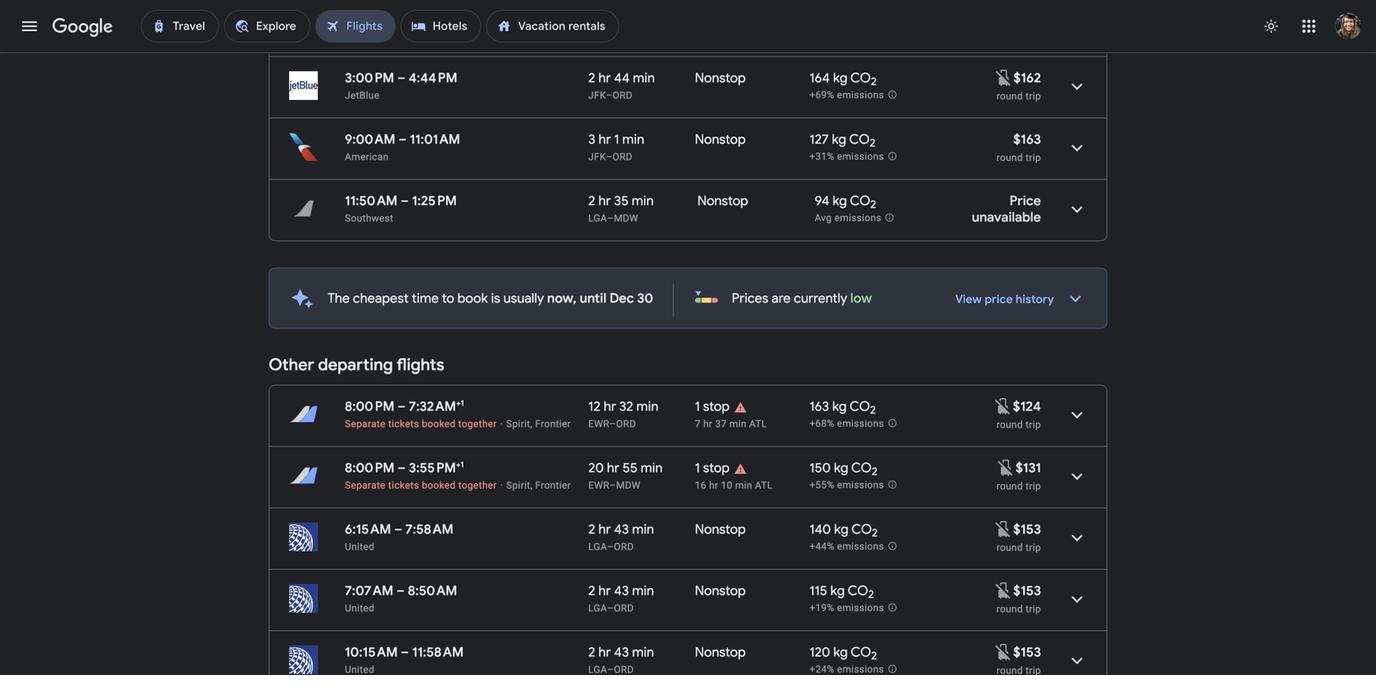 Task type: vqa. For each thing, say whether or not it's contained in the screenshot.
5th BTR
no



Task type: describe. For each thing, give the bounding box(es) containing it.
8:00 pm for 3:55 pm
[[345, 460, 395, 476]]

leaves john f. kennedy international airport at 3:00 pm on saturday, january 13 and arrives at o'hare international airport at 4:44 pm on saturday, january 13. element
[[345, 70, 458, 86]]

94 kg co 2
[[815, 193, 876, 212]]

round for 164
[[997, 91, 1023, 102]]

16 hr 10 min atl
[[695, 480, 773, 491]]

2 inside the 2 hr 35 min lga – mdw
[[588, 193, 595, 209]]

united for 7:07 am
[[345, 603, 375, 614]]

lga for 5:19 pm
[[588, 28, 607, 40]]

Departure time: 3:00 PM. text field
[[345, 70, 394, 86]]

mdw for 55
[[616, 480, 641, 491]]

hr for 7:58 am
[[599, 521, 611, 538]]

7
[[695, 418, 701, 430]]

35
[[614, 193, 629, 209]]

flight details. leaves john f. kennedy international airport at 9:00 am on saturday, january 13 and arrives at o'hare international airport at 11:01 am on saturday, january 13. image
[[1058, 128, 1097, 168]]

Arrival time: 7:58 AM. text field
[[406, 521, 453, 538]]

2 inside 120 kg co 2
[[871, 649, 877, 663]]

7 hr 37 min atl
[[695, 418, 767, 430]]

the cheapest time to book is usually now, until dec 30
[[328, 290, 653, 307]]

emissions for 163
[[837, 418, 884, 429]]

are
[[772, 290, 791, 307]]

8:00 pm – 3:55 pm + 1
[[345, 460, 464, 476]]

history
[[1016, 292, 1054, 307]]

kg for 120
[[834, 644, 848, 661]]

$163 round trip
[[997, 131, 1041, 163]]

– inside 6:15 am – 7:58 am united
[[394, 521, 402, 538]]

hr for 8:50 am
[[599, 582, 611, 599]]

kg for 163
[[832, 398, 847, 415]]

2 inside 94 kg co 2
[[871, 198, 876, 212]]

other departing flights
[[269, 354, 444, 375]]

1 stop flight. element for 12 hr 32 min
[[695, 398, 730, 417]]

ord for 8:50 am
[[614, 603, 634, 614]]

ord for 4:44 pm
[[613, 90, 633, 101]]

12
[[588, 398, 601, 415]]

nonstop flight. element for 115
[[695, 582, 746, 602]]

ewr for 20
[[588, 480, 610, 491]]

min for 3:55 pm
[[641, 460, 663, 476]]

94
[[815, 193, 830, 209]]

nonstop for 164
[[695, 70, 746, 86]]

kg for 164
[[833, 70, 848, 86]]

163
[[810, 398, 829, 415]]

153 us dollars text field for 140
[[1013, 521, 1041, 538]]

lga for 7:58 am
[[588, 541, 607, 553]]

view price history
[[956, 292, 1054, 307]]

this price for this flight doesn't include overhead bin access. if you need a carry-on bag, use the bags filter to update prices. image for 115
[[994, 581, 1013, 600]]

– down 20 hr 55 min ewr – mdw
[[607, 541, 614, 553]]

together for 7:32 am
[[458, 418, 497, 430]]

4:44 pm
[[409, 70, 458, 86]]

124 US dollars text field
[[1013, 398, 1041, 415]]

leaves laguardia airport at 6:15 am on saturday, january 13 and arrives at o'hare international airport at 7:58 am on saturday, january 13. element
[[345, 521, 453, 538]]

flight details. leaves newark liberty international airport at 8:00 pm on saturday, january 13 and arrives at chicago midway international airport at 3:55 pm on sunday, january 14. image
[[1058, 457, 1097, 496]]

trip for 140
[[1026, 542, 1041, 553]]

american
[[345, 151, 389, 163]]

– inside '7:07 am – 8:50 am united'
[[397, 582, 405, 599]]

10:15 am – 11:58 am
[[345, 644, 464, 661]]

5:19 pm
[[407, 8, 452, 25]]

co for 94
[[850, 193, 871, 209]]

11:01 am
[[410, 131, 460, 148]]

kg for 94
[[833, 193, 847, 209]]

cheapest
[[353, 290, 409, 307]]

+68% emissions
[[810, 418, 884, 429]]

1 inside 3 hr 1 min jfk – ord
[[614, 131, 619, 148]]

trip for 163
[[1026, 419, 1041, 430]]

kg for 115
[[831, 582, 845, 599]]

11:58 am
[[412, 644, 464, 661]]

2 inside 2 hr 59 min lga – ord
[[588, 8, 595, 25]]

co for 164
[[851, 70, 871, 86]]

2 hr 59 min lga – ord
[[588, 8, 654, 40]]

7:32 am
[[409, 398, 456, 415]]

round for 115
[[997, 603, 1023, 615]]

+55%
[[810, 479, 834, 491]]

1 stop for 20 hr 55 min
[[695, 460, 730, 476]]

153 US dollars text field
[[1013, 582, 1041, 599]]

+69% emissions
[[810, 89, 884, 101]]

hr for 3:55 pm
[[607, 460, 620, 476]]

ewr for 12
[[588, 418, 610, 430]]

round for 140
[[997, 542, 1023, 553]]

Arrival time: 5:19 PM. text field
[[407, 8, 452, 25]]

– inside '9:00 am – 11:01 am american'
[[399, 131, 407, 148]]

3:00 pm
[[345, 70, 394, 86]]

separate for 7:32 am
[[345, 418, 386, 430]]

164 kg co 2
[[810, 70, 877, 89]]

$162
[[1014, 70, 1041, 86]]

co for 140
[[852, 521, 872, 538]]

until
[[580, 290, 607, 307]]

this price for this flight doesn't include overhead bin access. if you need a carry-on bag, use the bags filter to update prices. image for 163
[[993, 396, 1013, 416]]

min for 1:25 pm
[[632, 193, 654, 209]]

– up operated
[[396, 8, 404, 25]]

co for 127
[[849, 131, 870, 148]]

booked for 7:32 am
[[422, 418, 456, 430]]

hr for 1:25 pm
[[599, 193, 611, 209]]

1 inside 8:00 pm – 3:55 pm + 1
[[461, 460, 464, 470]]

stop for 20 hr 55 min
[[703, 460, 730, 476]]

nonstop flight. element for 94
[[697, 193, 748, 212]]

lga for 1:25 pm
[[588, 213, 607, 224]]

+69%
[[810, 89, 834, 101]]

dba
[[477, 28, 496, 40]]

leaves newark liberty international airport at 8:00 pm on saturday, january 13 and arrives at chicago midway international airport at 3:55 pm on sunday, january 14. element
[[345, 460, 464, 476]]

prices
[[732, 290, 769, 307]]

hr for 4:44 pm
[[599, 70, 611, 86]]

lga for 8:50 am
[[588, 603, 607, 614]]

150
[[810, 460, 831, 476]]

southwest
[[345, 213, 393, 224]]

Departure time: 11:50 AM. text field
[[345, 193, 398, 209]]

book
[[458, 290, 488, 307]]

Departure time: 10:15 AM. text field
[[345, 644, 398, 661]]

Departure time: 9:00 AM. text field
[[345, 131, 395, 148]]

total duration 2 hr 43 min. element for 7:58 am
[[588, 521, 695, 540]]

– up 2 hr 43 min
[[607, 603, 614, 614]]

total duration 2 hr 43 min. element for 8:50 am
[[588, 582, 695, 602]]

$131
[[1016, 460, 1041, 476]]

kg for 127
[[832, 131, 846, 148]]

3 total duration 2 hr 43 min. element from the top
[[588, 644, 695, 663]]

2 inside 115 kg co 2
[[868, 588, 874, 601]]

avg
[[815, 212, 832, 224]]

round for 163
[[997, 419, 1023, 430]]

main menu image
[[20, 16, 39, 36]]

6:15 am – 7:58 am united
[[345, 521, 453, 553]]

– inside 2 hr 59 min lga – ord
[[607, 28, 614, 40]]

59
[[614, 8, 629, 25]]

150 kg co 2
[[810, 460, 878, 479]]

9:00 am – 11:01 am american
[[345, 131, 460, 163]]

total duration 3 hr 1 min. element
[[588, 131, 695, 150]]

140 kg co 2
[[810, 521, 878, 540]]

2 inside 163 kg co 2
[[870, 403, 876, 417]]

+19% emissions
[[810, 602, 884, 614]]

round inside $163 round trip
[[997, 152, 1023, 163]]

115
[[810, 582, 827, 599]]

+44%
[[810, 541, 834, 552]]

120
[[810, 644, 830, 661]]

round trip for 140
[[997, 542, 1041, 553]]

7:07 am – 8:50 am united
[[345, 582, 457, 614]]

mdw for 35
[[614, 213, 638, 224]]

leaves newark liberty international airport at 8:00 pm on saturday, january 13 and arrives at o'hare international airport at 7:32 am on sunday, january 14. element
[[345, 398, 464, 415]]

united for 6:15 am
[[345, 541, 375, 553]]

change appearance image
[[1252, 7, 1291, 46]]

separate tickets booked together for 7:32 am
[[345, 418, 497, 430]]

163 US dollars text field
[[1013, 131, 1041, 148]]

10:15 am
[[345, 644, 398, 661]]

1:25 pm
[[412, 193, 457, 209]]

+55% emissions
[[810, 479, 884, 491]]

ord for 7:32 am
[[616, 418, 636, 430]]

hr for 7:32 am
[[604, 398, 616, 415]]

layover (1 of 1) is a 7 hr 37 min overnight layover at hartsfield-jackson atlanta international airport in atlanta. element
[[695, 417, 801, 430]]

nonstop for 115
[[695, 582, 746, 599]]

total duration 20 hr 55 min. element
[[588, 460, 695, 479]]

115 kg co 2
[[810, 582, 874, 601]]

the
[[328, 290, 350, 307]]

12 hr 32 min ewr – ord
[[588, 398, 659, 430]]

jfk for 2
[[588, 90, 606, 101]]

by
[[423, 28, 433, 40]]

round trip for 163
[[997, 419, 1041, 430]]

time
[[412, 290, 439, 307]]

+ for 7:32 am
[[456, 398, 461, 408]]

3:55 pm
[[409, 460, 456, 476]]

price unavailable
[[972, 193, 1041, 226]]

view price history image
[[1056, 279, 1095, 318]]

flights
[[397, 354, 444, 375]]

– inside 20 hr 55 min ewr – mdw
[[610, 480, 616, 491]]

jetblue
[[345, 90, 380, 101]]

162 US dollars text field
[[1014, 70, 1041, 86]]

flight details. leaves newark liberty international airport at 8:00 pm on saturday, january 13 and arrives at o'hare international airport at 7:32 am on sunday, january 14. image
[[1058, 395, 1097, 435]]

flight details. leaves laguardia airport at 11:50 am on saturday, january 13 and arrives at chicago midway international airport at 1:25 pm on saturday, january 13. image
[[1058, 190, 1097, 229]]

price
[[985, 292, 1013, 307]]

127 kg co 2
[[810, 131, 876, 150]]

emissions for 164
[[837, 89, 884, 101]]

3
[[588, 131, 596, 148]]

unavailable
[[972, 209, 1041, 226]]

2 inside 164 kg co 2
[[871, 75, 877, 89]]

– inside the 2 hr 35 min lga – mdw
[[607, 213, 614, 224]]

nonstop flight. element for 164
[[695, 70, 746, 89]]

frontier for 20
[[535, 480, 571, 491]]

131 US dollars text field
[[1016, 460, 1041, 476]]

operated
[[378, 28, 420, 40]]

emissions for 150
[[837, 479, 884, 491]]

– left arrival time: 11:58 am. text box
[[401, 644, 409, 661]]

tickets for 3:55 pm
[[388, 480, 419, 491]]

operated by skywest dba delta connection
[[378, 28, 578, 40]]

other
[[269, 354, 314, 375]]

emissions for 115
[[837, 602, 884, 614]]

min for 7:58 am
[[632, 521, 654, 538]]

1 up "16"
[[695, 460, 700, 476]]



Task type: locate. For each thing, give the bounding box(es) containing it.
1 stop for 12 hr 32 min
[[695, 398, 730, 415]]

0 vertical spatial separate tickets booked together. this trip includes tickets from multiple airlines. missed connections may be protected by kiwi.com.. element
[[345, 418, 497, 430]]

– left 1:25 pm on the top of page
[[401, 193, 409, 209]]

ord for 7:58 am
[[614, 541, 634, 553]]

7:58 am
[[406, 521, 453, 538]]

2 vertical spatial $153
[[1013, 644, 1041, 661]]

ord down the total duration 3 hr 1 min. element
[[613, 151, 633, 163]]

emissions for 94
[[835, 212, 882, 224]]

leaves laguardia airport at 10:15 am on saturday, january 13 and arrives at o'hare international airport at 11:58 am on saturday, january 13. element
[[345, 644, 464, 661]]

1 vertical spatial this price for this flight doesn't include overhead bin access. if you need a carry-on bag, use the bags filter to update prices. image
[[996, 458, 1016, 477]]

total duration 12 hr 32 min. element
[[588, 398, 695, 417]]

kg inside 164 kg co 2
[[833, 70, 848, 86]]

atl right 37
[[749, 418, 767, 430]]

round trip down 124 us dollars text field
[[997, 419, 1041, 430]]

Arrival time: 11:58 AM. text field
[[412, 644, 464, 661]]

Departure time: 7:07 AM. text field
[[345, 582, 393, 599]]

43 for 8:50 am
[[614, 582, 629, 599]]

0 vertical spatial booked
[[422, 418, 456, 430]]

atl for 150
[[755, 480, 773, 491]]

nonstop flight. element for 120
[[695, 644, 746, 663]]

round for 150
[[997, 480, 1023, 492]]

hr for 11:01 am
[[599, 131, 611, 148]]

1 departure time: 8:00 pm. text field from the top
[[345, 398, 395, 415]]

lga inside the 2 hr 35 min lga – mdw
[[588, 213, 607, 224]]

6:15 am
[[345, 521, 391, 538]]

prices are currently low
[[732, 290, 872, 307]]

6 trip from the top
[[1026, 603, 1041, 615]]

0 vertical spatial 2 hr 43 min lga – ord
[[588, 521, 654, 553]]

1 vertical spatial $153
[[1013, 582, 1041, 599]]

2 hr 44 min jfk – ord
[[588, 70, 655, 101]]

nonstop for 94
[[697, 193, 748, 209]]

this price for this flight doesn't include overhead bin access. if you need a carry-on bag, use the bags filter to update prices. image up $153 text field
[[994, 519, 1013, 539]]

leaves laguardia airport at 7:07 am on saturday, january 13 and arrives at o'hare international airport at 8:50 am on saturday, january 13. element
[[345, 582, 457, 599]]

1 united from the top
[[345, 541, 375, 553]]

round trip for 150
[[997, 480, 1041, 492]]

emissions down the "150 kg co 2"
[[837, 479, 884, 491]]

co up +19% emissions
[[848, 582, 868, 599]]

37
[[715, 418, 727, 430]]

kg up +69% emissions at the right
[[833, 70, 848, 86]]

jfk inside 2 hr 44 min jfk – ord
[[588, 90, 606, 101]]

+ inside 8:00 pm – 3:55 pm + 1
[[456, 460, 461, 470]]

$153 for 120
[[1013, 644, 1041, 661]]

ewr
[[588, 418, 610, 430], [588, 480, 610, 491]]

1 1 stop flight. element from the top
[[695, 398, 730, 417]]

9:00 am
[[345, 131, 395, 148]]

1 up 7
[[695, 398, 700, 415]]

3 trip from the top
[[1026, 419, 1041, 430]]

2 separate tickets booked together. this trip includes tickets from multiple airlines. missed connections may be protected by kiwi.com.. element from the top
[[345, 480, 497, 491]]

2 vertical spatial total duration 2 hr 43 min. element
[[588, 644, 695, 663]]

0 vertical spatial mdw
[[614, 213, 638, 224]]

3 round trip from the top
[[997, 480, 1041, 492]]

co for 120
[[851, 644, 871, 661]]

1 separate tickets booked together. this trip includes tickets from multiple airlines. missed connections may be protected by kiwi.com.. element from the top
[[345, 418, 497, 430]]

together for 3:55 pm
[[458, 480, 497, 491]]

153 us dollars text field left flight details. leaves laguardia airport at 10:15 am on saturday, january 13 and arrives at o'hare international airport at 11:58 am on saturday, january 13. image
[[1013, 644, 1041, 661]]

0 vertical spatial total duration 2 hr 43 min. element
[[588, 521, 695, 540]]

2 jfk from the top
[[588, 151, 606, 163]]

nonstop for 120
[[695, 644, 746, 661]]

2 delta from the left
[[499, 28, 523, 40]]

separate tickets booked together. this trip includes tickets from multiple airlines. missed connections may be protected by kiwi.com.. element for 3:55 pm
[[345, 480, 497, 491]]

nonstop for 127
[[695, 131, 746, 148]]

1 delta from the left
[[345, 28, 369, 40]]

2 2 hr 43 min lga – ord from the top
[[588, 582, 654, 614]]

2 round trip from the top
[[997, 419, 1041, 430]]

min for 5:19 pm
[[632, 8, 654, 25]]

0 vertical spatial together
[[458, 418, 497, 430]]

min for 11:01 am
[[622, 131, 644, 148]]

view
[[956, 292, 982, 307]]

1 vertical spatial departure time: 8:00 pm. text field
[[345, 460, 395, 476]]

round trip for 164
[[997, 91, 1041, 102]]

co for 163
[[850, 398, 870, 415]]

1 tickets from the top
[[388, 418, 419, 430]]

spirit, frontier for 12
[[506, 418, 571, 430]]

8:00 pm
[[345, 398, 395, 415], [345, 460, 395, 476]]

0 vertical spatial 153 us dollars text field
[[1013, 521, 1041, 538]]

2 separate tickets booked together from the top
[[345, 480, 497, 491]]

Departure time: 3:20 PM. text field
[[345, 8, 393, 25]]

2 $153 from the top
[[1013, 582, 1041, 599]]

co up +31% emissions
[[849, 131, 870, 148]]

lga down "total duration 2 hr 35 min." element in the top of the page
[[588, 213, 607, 224]]

3 $153 from the top
[[1013, 644, 1041, 661]]

11:50 am
[[345, 193, 398, 209]]

booked down arrival time: 3:55 pm on  sunday, january 14. "text field"
[[422, 480, 456, 491]]

1 + from the top
[[456, 398, 461, 408]]

co
[[851, 70, 871, 86], [849, 131, 870, 148], [850, 193, 871, 209], [850, 398, 870, 415], [851, 460, 872, 476], [852, 521, 872, 538], [848, 582, 868, 599], [851, 644, 871, 661]]

0 vertical spatial 43
[[614, 521, 629, 538]]

total duration 2 hr 59 min. element
[[588, 8, 695, 27]]

round trip down 162 us dollars text box
[[997, 91, 1041, 102]]

– left arrival time: 11:01 am. text field
[[399, 131, 407, 148]]

frontier for 12
[[535, 418, 571, 430]]

0 vertical spatial ewr
[[588, 418, 610, 430]]

1 round from the top
[[997, 91, 1023, 102]]

co inside 127 kg co 2
[[849, 131, 870, 148]]

mdw inside the 2 hr 35 min lga – mdw
[[614, 213, 638, 224]]

together
[[458, 418, 497, 430], [458, 480, 497, 491]]

1 vertical spatial tickets
[[388, 480, 419, 491]]

2 ewr from the top
[[588, 480, 610, 491]]

separate tickets booked together. this trip includes tickets from multiple airlines. missed connections may be protected by kiwi.com.. element down the 3:55 pm
[[345, 480, 497, 491]]

flight details. leaves laguardia airport at 7:07 am on saturday, january 13 and arrives at o'hare international airport at 8:50 am on saturday, january 13. image
[[1058, 580, 1097, 619]]

co up +55% emissions
[[851, 460, 872, 476]]

2 hr 43 min lga – ord
[[588, 521, 654, 553], [588, 582, 654, 614]]

2 spirit, frontier from the top
[[506, 480, 571, 491]]

this price for this flight doesn't include overhead bin access. if you need a carry-on bag, use the bags filter to update prices. image left flight details. leaves laguardia airport at 7:07 am on saturday, january 13 and arrives at o'hare international airport at 8:50 am on saturday, january 13. image
[[994, 581, 1013, 600]]

separate tickets booked together down the 3:55 pm
[[345, 480, 497, 491]]

164
[[810, 70, 830, 86]]

nonstop
[[695, 70, 746, 86], [695, 131, 746, 148], [697, 193, 748, 209], [695, 521, 746, 538], [695, 582, 746, 599], [695, 644, 746, 661]]

1 frontier from the top
[[535, 418, 571, 430]]

8:00 pm up departure time: 6:15 am. text field on the bottom left of the page
[[345, 460, 395, 476]]

8:50 am
[[408, 582, 457, 599]]

3 round from the top
[[997, 419, 1023, 430]]

this price for this flight doesn't include overhead bin access. if you need a carry-on bag, use the bags filter to update prices. image up $163 text field
[[994, 68, 1014, 87]]

– left the 3:55 pm
[[398, 460, 406, 476]]

8:00 pm – 7:32 am + 1
[[345, 398, 464, 415]]

1 stop flight. element up 37
[[695, 398, 730, 417]]

$153 left flight details. leaves laguardia airport at 7:07 am on saturday, january 13 and arrives at o'hare international airport at 8:50 am on saturday, january 13. image
[[1013, 582, 1041, 599]]

avg emissions
[[815, 212, 882, 224]]

kg inside 163 kg co 2
[[832, 398, 847, 415]]

2 hr 43 min lga – ord down 20 hr 55 min ewr – mdw
[[588, 521, 654, 553]]

1 lga from the top
[[588, 28, 607, 40]]

3:20 pm
[[345, 8, 393, 25]]

0 vertical spatial separate tickets booked together
[[345, 418, 497, 430]]

flight details. leaves laguardia airport at 6:15 am on saturday, january 13 and arrives at o'hare international airport at 7:58 am on saturday, january 13. image
[[1058, 518, 1097, 557]]

1 43 from the top
[[614, 521, 629, 538]]

1 vertical spatial together
[[458, 480, 497, 491]]

– inside 3:00 pm – 4:44 pm jetblue
[[397, 70, 406, 86]]

153 US dollars text field
[[1013, 521, 1041, 538], [1013, 644, 1041, 661]]

trip down 124 us dollars text field
[[1026, 419, 1041, 430]]

ord down 44
[[613, 90, 633, 101]]

round down $162
[[997, 91, 1023, 102]]

– left 4:44 pm
[[397, 70, 406, 86]]

united down 7:07 am
[[345, 603, 375, 614]]

Departure time: 6:15 AM. text field
[[345, 521, 391, 538]]

emissions down 94 kg co 2
[[835, 212, 882, 224]]

0 vertical spatial stop
[[703, 398, 730, 415]]

frontier left 20 hr 55 min ewr – mdw
[[535, 480, 571, 491]]

120 kg co 2
[[810, 644, 877, 663]]

ewr down "12"
[[588, 418, 610, 430]]

1 vertical spatial separate tickets booked together
[[345, 480, 497, 491]]

$153 left flight details. leaves laguardia airport at 10:15 am on saturday, january 13 and arrives at o'hare international airport at 11:58 am on saturday, january 13. image
[[1013, 644, 1041, 661]]

153 us dollars text field left flight details. leaves laguardia airport at 6:15 am on saturday, january 13 and arrives at o'hare international airport at 7:58 am on saturday, january 13. image
[[1013, 521, 1041, 538]]

co for 115
[[848, 582, 868, 599]]

trip down 162 us dollars text box
[[1026, 91, 1041, 102]]

co inside 140 kg co 2
[[852, 521, 872, 538]]

2 together from the top
[[458, 480, 497, 491]]

0 vertical spatial 8:00 pm
[[345, 398, 395, 415]]

tickets down leaves newark liberty international airport at 8:00 pm on saturday, january 13 and arrives at o'hare international airport at 7:32 am on sunday, january 14. element
[[388, 418, 419, 430]]

– right 7:07 am
[[397, 582, 405, 599]]

0 vertical spatial united
[[345, 541, 375, 553]]

0 vertical spatial spirit, frontier
[[506, 418, 571, 430]]

booked for 3:55 pm
[[422, 480, 456, 491]]

booked down arrival time: 7:32 am on  sunday, january 14. text field at the left of the page
[[422, 418, 456, 430]]

spirit,
[[506, 418, 533, 430], [506, 480, 533, 491]]

7:07 am
[[345, 582, 393, 599]]

1 $153 from the top
[[1013, 521, 1041, 538]]

round
[[997, 91, 1023, 102], [997, 152, 1023, 163], [997, 419, 1023, 430], [997, 480, 1023, 492], [997, 542, 1023, 553], [997, 603, 1023, 615]]

+ for 3:55 pm
[[456, 460, 461, 470]]

ord inside 2 hr 44 min jfk – ord
[[613, 90, 633, 101]]

1 vertical spatial atl
[[755, 480, 773, 491]]

32
[[619, 398, 633, 415]]

2 booked from the top
[[422, 480, 456, 491]]

– left 7:32 am
[[398, 398, 406, 415]]

jfk
[[588, 90, 606, 101], [588, 151, 606, 163]]

kg inside 120 kg co 2
[[834, 644, 848, 661]]

2 hr 43 min lga – ord up 2 hr 43 min
[[588, 582, 654, 614]]

0 vertical spatial this price for this flight doesn't include overhead bin access. if you need a carry-on bag, use the bags filter to update prices. image
[[993, 396, 1013, 416]]

1 vertical spatial +
[[456, 460, 461, 470]]

kg right the 94
[[833, 193, 847, 209]]

2 lga from the top
[[588, 213, 607, 224]]

2 8:00 pm from the top
[[345, 460, 395, 476]]

co up +44% emissions
[[852, 521, 872, 538]]

1 2 hr 43 min lga – ord from the top
[[588, 521, 654, 553]]

kg inside 140 kg co 2
[[834, 521, 849, 538]]

0 vertical spatial atl
[[749, 418, 767, 430]]

10
[[721, 480, 733, 491]]

–
[[396, 8, 404, 25], [607, 28, 614, 40], [397, 70, 406, 86], [606, 90, 613, 101], [399, 131, 407, 148], [606, 151, 613, 163], [401, 193, 409, 209], [607, 213, 614, 224], [398, 398, 406, 415], [610, 418, 616, 430], [398, 460, 406, 476], [610, 480, 616, 491], [394, 521, 402, 538], [607, 541, 614, 553], [397, 582, 405, 599], [607, 603, 614, 614], [401, 644, 409, 661]]

1 separate from the top
[[345, 418, 386, 430]]

emissions down 163 kg co 2
[[837, 418, 884, 429]]

separate tickets booked together. this trip includes tickets from multiple airlines. missed connections may be protected by kiwi.com.. element
[[345, 418, 497, 430], [345, 480, 497, 491]]

2 united from the top
[[345, 603, 375, 614]]

tickets down the leaves newark liberty international airport at 8:00 pm on saturday, january 13 and arrives at chicago midway international airport at 3:55 pm on sunday, january 14. element
[[388, 480, 419, 491]]

3 lga from the top
[[588, 541, 607, 553]]

ord inside 2 hr 59 min lga – ord
[[614, 28, 634, 40]]

total duration 2 hr 35 min. element
[[588, 193, 697, 212]]

0 vertical spatial separate
[[345, 418, 386, 430]]

separate tickets booked together
[[345, 418, 497, 430], [345, 480, 497, 491]]

2 inside 2 hr 44 min jfk – ord
[[588, 70, 595, 86]]

emissions down 140 kg co 2
[[837, 541, 884, 552]]

price
[[1010, 193, 1041, 209]]

trip for 150
[[1026, 480, 1041, 492]]

lga down 20 hr 55 min ewr – mdw
[[588, 541, 607, 553]]

Arrival time: 1:25 PM. text field
[[412, 193, 457, 209]]

3 43 from the top
[[614, 644, 629, 661]]

5 trip from the top
[[1026, 542, 1041, 553]]

min inside 2 hr 44 min jfk – ord
[[633, 70, 655, 86]]

kg up +44% emissions
[[834, 521, 849, 538]]

leaves laguardia airport at 3:20 pm on saturday, january 13 and arrives at o'hare international airport at 5:19 pm on saturday, january 13. element
[[345, 8, 452, 25]]

lga inside 2 hr 59 min lga – ord
[[588, 28, 607, 40]]

Arrival time: 4:44 PM. text field
[[409, 70, 458, 86]]

2 round from the top
[[997, 152, 1023, 163]]

30
[[637, 290, 653, 307]]

stop up 37
[[703, 398, 730, 415]]

departing
[[318, 354, 393, 375]]

hr for 5:19 pm
[[599, 8, 611, 25]]

6 round from the top
[[997, 603, 1023, 615]]

1 vertical spatial stop
[[703, 460, 730, 476]]

trip down $131
[[1026, 480, 1041, 492]]

nonstop flight. element
[[695, 70, 746, 89], [695, 131, 746, 150], [697, 193, 748, 212], [695, 521, 746, 540], [695, 582, 746, 602], [695, 644, 746, 663]]

+44% emissions
[[810, 541, 884, 552]]

emissions down 164 kg co 2
[[837, 89, 884, 101]]

round trip up $153 text field
[[997, 542, 1041, 553]]

– inside 2 hr 44 min jfk – ord
[[606, 90, 613, 101]]

separate tickets booked together for 3:55 pm
[[345, 480, 497, 491]]

to
[[442, 290, 454, 307]]

– down "total duration 2 hr 35 min." element in the top of the page
[[607, 213, 614, 224]]

0 vertical spatial jfk
[[588, 90, 606, 101]]

kg for 140
[[834, 521, 849, 538]]

separate tickets booked together. this trip includes tickets from multiple airlines. missed connections may be protected by kiwi.com.. element for 7:32 am
[[345, 418, 497, 430]]

1 vertical spatial separate
[[345, 480, 386, 491]]

co inside 94 kg co 2
[[850, 193, 871, 209]]

co inside the "150 kg co 2"
[[851, 460, 872, 476]]

2 43 from the top
[[614, 582, 629, 599]]

Arrival time: 3:55 PM on  Sunday, January 14. text field
[[409, 460, 464, 476]]

Arrival time: 11:01 AM. text field
[[410, 131, 460, 148]]

1 vertical spatial 1 stop flight. element
[[695, 460, 730, 479]]

hr inside the 2 hr 35 min lga – mdw
[[599, 193, 611, 209]]

127
[[810, 131, 829, 148]]

1 stop
[[695, 398, 730, 415], [695, 460, 730, 476]]

flight details. leaves john f. kennedy international airport at 3:00 pm on saturday, january 13 and arrives at o'hare international airport at 4:44 pm on saturday, january 13. image
[[1058, 67, 1097, 106]]

2 vertical spatial 43
[[614, 644, 629, 661]]

round trip for 115
[[997, 603, 1041, 615]]

5 round trip from the top
[[997, 603, 1041, 615]]

this price for this flight doesn't include overhead bin access. if you need a carry-on bag, use the bags filter to update prices. image
[[994, 68, 1014, 87], [996, 458, 1016, 477], [994, 519, 1013, 539]]

2 inside the "150 kg co 2"
[[872, 465, 878, 479]]

frontier left 12 hr 32 min ewr – ord
[[535, 418, 571, 430]]

co up avg emissions
[[850, 193, 871, 209]]

2 + from the top
[[456, 460, 461, 470]]

separate tickets booked together down 7:32 am
[[345, 418, 497, 430]]

+31%
[[810, 151, 834, 162]]

1 vertical spatial booked
[[422, 480, 456, 491]]

2 stop from the top
[[703, 460, 730, 476]]

1 separate tickets booked together from the top
[[345, 418, 497, 430]]

4 trip from the top
[[1026, 480, 1041, 492]]

1 stop from the top
[[703, 398, 730, 415]]

1 vertical spatial separate tickets booked together. this trip includes tickets from multiple airlines. missed connections may be protected by kiwi.com.. element
[[345, 480, 497, 491]]

1 vertical spatial ewr
[[588, 480, 610, 491]]

140
[[810, 521, 831, 538]]

2 hr 35 min lga – mdw
[[588, 193, 654, 224]]

4 round from the top
[[997, 480, 1023, 492]]

1 total duration 2 hr 43 min. element from the top
[[588, 521, 695, 540]]

0 vertical spatial +
[[456, 398, 461, 408]]

0 vertical spatial 1 stop flight. element
[[695, 398, 730, 417]]

2 inside 140 kg co 2
[[872, 526, 878, 540]]

2 tickets from the top
[[388, 480, 419, 491]]

trip down $163 text field
[[1026, 152, 1041, 163]]

– inside 12 hr 32 min ewr – ord
[[610, 418, 616, 430]]

2 departure time: 8:00 pm. text field from the top
[[345, 460, 395, 476]]

mdw inside 20 hr 55 min ewr – mdw
[[616, 480, 641, 491]]

1 stop up 37
[[695, 398, 730, 415]]

55
[[623, 460, 638, 476]]

1 together from the top
[[458, 418, 497, 430]]

1 booked from the top
[[422, 418, 456, 430]]

1 vertical spatial frontier
[[535, 480, 571, 491]]

– inside the 11:50 am – 1:25 pm southwest
[[401, 193, 409, 209]]

1 vertical spatial 2 hr 43 min lga – ord
[[588, 582, 654, 614]]

spirit, for 3:55 pm
[[506, 480, 533, 491]]

– inside 3 hr 1 min jfk – ord
[[606, 151, 613, 163]]

1 ewr from the top
[[588, 418, 610, 430]]

2 hr 43 min lga – ord for 7:58 am
[[588, 521, 654, 553]]

flight details. leaves laguardia airport at 10:15 am on saturday, january 13 and arrives at o'hare international airport at 11:58 am on saturday, january 13. image
[[1058, 641, 1097, 675]]

Arrival time: 8:50 AM. text field
[[408, 582, 457, 599]]

1 inside 8:00 pm – 7:32 am + 1
[[461, 398, 464, 408]]

2 separate from the top
[[345, 480, 386, 491]]

tickets for 7:32 am
[[388, 418, 419, 430]]

20 hr 55 min ewr – mdw
[[588, 460, 663, 491]]

stop for 12 hr 32 min
[[703, 398, 730, 415]]

0 horizontal spatial delta
[[345, 28, 369, 40]]

2 frontier from the top
[[535, 480, 571, 491]]

min inside 20 hr 55 min ewr – mdw
[[641, 460, 663, 476]]

1 vertical spatial 43
[[614, 582, 629, 599]]

2 hr 43 min
[[588, 644, 654, 661]]

total duration 2 hr 44 min. element
[[588, 70, 695, 89]]

emissions down 115 kg co 2
[[837, 602, 884, 614]]

total duration 2 hr 43 min. element
[[588, 521, 695, 540], [588, 582, 695, 602], [588, 644, 695, 663]]

layover (1 of 1) is a 16 hr 10 min overnight layover at hartsfield-jackson atlanta international airport in atlanta. element
[[695, 479, 801, 492]]

round down $153 text field
[[997, 603, 1023, 615]]

ewr down 20
[[588, 480, 610, 491]]

5 round from the top
[[997, 542, 1023, 553]]

min inside the 2 hr 35 min lga – mdw
[[632, 193, 654, 209]]

separate down 8:00 pm – 3:55 pm + 1 at left
[[345, 480, 386, 491]]

2 vertical spatial this price for this flight doesn't include overhead bin access. if you need a carry-on bag, use the bags filter to update prices. image
[[994, 519, 1013, 539]]

trip
[[1026, 91, 1041, 102], [1026, 152, 1041, 163], [1026, 419, 1041, 430], [1026, 480, 1041, 492], [1026, 542, 1041, 553], [1026, 603, 1041, 615]]

jfk up 3
[[588, 90, 606, 101]]

$153 for 140
[[1013, 521, 1041, 538]]

departure time: 8:00 pm. text field for 3:55 pm
[[345, 460, 395, 476]]

1 right 7:32 am
[[461, 398, 464, 408]]

kg inside 127 kg co 2
[[832, 131, 846, 148]]

ord inside 12 hr 32 min ewr – ord
[[616, 418, 636, 430]]

spirit, frontier
[[506, 418, 571, 430], [506, 480, 571, 491]]

1 stop flight. element
[[695, 398, 730, 417], [695, 460, 730, 479]]

emissions down 127 kg co 2
[[837, 151, 884, 162]]

hr inside 12 hr 32 min ewr – ord
[[604, 398, 616, 415]]

kg inside 94 kg co 2
[[833, 193, 847, 209]]

hr inside 3 hr 1 min jfk – ord
[[599, 131, 611, 148]]

nonstop for 140
[[695, 521, 746, 538]]

8:00 pm down other departing flights
[[345, 398, 395, 415]]

+68%
[[810, 418, 834, 429]]

delta right dba
[[499, 28, 523, 40]]

2 inside 127 kg co 2
[[870, 136, 876, 150]]

leaves laguardia airport at 11:50 am on saturday, january 13 and arrives at chicago midway international airport at 1:25 pm on saturday, january 13. element
[[345, 193, 457, 209]]

Departure time: 8:00 PM. text field
[[345, 398, 395, 415], [345, 460, 395, 476]]

$153 left flight details. leaves laguardia airport at 6:15 am on saturday, january 13 and arrives at o'hare international airport at 7:58 am on saturday, january 13. image
[[1013, 521, 1041, 538]]

1 horizontal spatial delta
[[499, 28, 523, 40]]

0 vertical spatial tickets
[[388, 418, 419, 430]]

trip down $153 text field
[[1026, 603, 1041, 615]]

2 spirit, from the top
[[506, 480, 533, 491]]

1 vertical spatial this price for this flight doesn't include overhead bin access. if you need a carry-on bag, use the bags filter to update prices. image
[[994, 581, 1013, 600]]

1 vertical spatial united
[[345, 603, 375, 614]]

2 1 stop from the top
[[695, 460, 730, 476]]

round trip down $153 text field
[[997, 603, 1041, 615]]

spirit, for 7:32 am
[[506, 418, 533, 430]]

this price for this flight doesn't include overhead bin access. if you need a carry-on bag, use the bags filter to update prices. image
[[993, 396, 1013, 416], [994, 581, 1013, 600], [994, 642, 1013, 662]]

0 vertical spatial this price for this flight doesn't include overhead bin access. if you need a carry-on bag, use the bags filter to update prices. image
[[994, 68, 1014, 87]]

1 vertical spatial jfk
[[588, 151, 606, 163]]

0 vertical spatial departure time: 8:00 pm. text field
[[345, 398, 395, 415]]

this price for this flight doesn't include overhead bin access. if you need a carry-on bag, use the bags filter to update prices. image down $124
[[996, 458, 1016, 477]]

2 trip from the top
[[1026, 152, 1041, 163]]

atl right the 10
[[755, 480, 773, 491]]

1 153 us dollars text field from the top
[[1013, 521, 1041, 538]]

kg for 150
[[834, 460, 848, 476]]

trip for 164
[[1026, 91, 1041, 102]]

min for 8:50 am
[[632, 582, 654, 599]]

delta down departure time: 3:20 pm. text box
[[345, 28, 369, 40]]

jfk down 3
[[588, 151, 606, 163]]

kg
[[833, 70, 848, 86], [832, 131, 846, 148], [833, 193, 847, 209], [832, 398, 847, 415], [834, 460, 848, 476], [834, 521, 849, 538], [831, 582, 845, 599], [834, 644, 848, 661]]

now,
[[547, 290, 577, 307]]

is
[[491, 290, 500, 307]]

kg right 120
[[834, 644, 848, 661]]

0 vertical spatial $153
[[1013, 521, 1041, 538]]

43
[[614, 521, 629, 538], [614, 582, 629, 599], [614, 644, 629, 661]]

this price for this flight doesn't include overhead bin access. if you need a carry-on bag, use the bags filter to update prices. image for $131
[[996, 458, 1016, 477]]

round down $131
[[997, 480, 1023, 492]]

1 vertical spatial total duration 2 hr 43 min. element
[[588, 582, 695, 602]]

trip for 115
[[1026, 603, 1041, 615]]

43 for 7:58 am
[[614, 521, 629, 538]]

this price for this flight doesn't include overhead bin access. if you need a carry-on bag, use the bags filter to update prices. image for $153
[[994, 519, 1013, 539]]

Arrival time: 7:32 AM on  Sunday, January 14. text field
[[409, 398, 464, 415]]

1 spirit, frontier from the top
[[506, 418, 571, 430]]

+ inside 8:00 pm – 7:32 am + 1
[[456, 398, 461, 408]]

16
[[695, 480, 706, 491]]

co inside 163 kg co 2
[[850, 398, 870, 415]]

2 hr 43 min lga – ord for 8:50 am
[[588, 582, 654, 614]]

together down arrival time: 7:32 am on  sunday, january 14. text field at the left of the page
[[458, 418, 497, 430]]

2 vertical spatial this price for this flight doesn't include overhead bin access. if you need a carry-on bag, use the bags filter to update prices. image
[[994, 642, 1013, 662]]

1 vertical spatial spirit, frontier
[[506, 480, 571, 491]]

min for 7:32 am
[[637, 398, 659, 415]]

– down the total duration 3 hr 1 min. element
[[606, 151, 613, 163]]

min inside 2 hr 59 min lga – ord
[[632, 8, 654, 25]]

– right 6:15 am
[[394, 521, 402, 538]]

0 vertical spatial frontier
[[535, 418, 571, 430]]

ewr inside 12 hr 32 min ewr – ord
[[588, 418, 610, 430]]

co right 120
[[851, 644, 871, 661]]

2 1 stop flight. element from the top
[[695, 460, 730, 479]]

1 round trip from the top
[[997, 91, 1041, 102]]

3 hr 1 min jfk – ord
[[588, 131, 644, 163]]

hr inside 2 hr 59 min lga – ord
[[599, 8, 611, 25]]

 image
[[500, 418, 503, 430]]

1 stop up "16"
[[695, 460, 730, 476]]

1 8:00 pm from the top
[[345, 398, 395, 415]]

1 1 stop from the top
[[695, 398, 730, 415]]

ord for 5:19 pm
[[614, 28, 634, 40]]

kg right the '115'
[[831, 582, 845, 599]]

trip inside $163 round trip
[[1026, 152, 1041, 163]]

currently
[[794, 290, 847, 307]]

mdw down 55
[[616, 480, 641, 491]]

jfk inside 3 hr 1 min jfk – ord
[[588, 151, 606, 163]]

atl for 163
[[749, 418, 767, 430]]

1 vertical spatial spirit,
[[506, 480, 533, 491]]

min inside 3 hr 1 min jfk – ord
[[622, 131, 644, 148]]

round trip
[[997, 91, 1041, 102], [997, 419, 1041, 430], [997, 480, 1041, 492], [997, 542, 1041, 553], [997, 603, 1041, 615]]

3:00 pm – 4:44 pm jetblue
[[345, 70, 458, 101]]

separate for 3:55 pm
[[345, 480, 386, 491]]

163 kg co 2
[[810, 398, 876, 417]]

lga up 2 hr 43 min
[[588, 603, 607, 614]]

1 jfk from the top
[[588, 90, 606, 101]]

1 vertical spatial 8:00 pm
[[345, 460, 395, 476]]

together down arrival time: 3:55 pm on  sunday, january 14. "text field"
[[458, 480, 497, 491]]

round trip down $131
[[997, 480, 1041, 492]]

1 stop flight. element for 20 hr 55 min
[[695, 460, 730, 479]]

 image
[[500, 480, 503, 491]]

hr inside 20 hr 55 min ewr – mdw
[[607, 460, 620, 476]]

4 round trip from the top
[[997, 542, 1041, 553]]

kg up +31% emissions
[[832, 131, 846, 148]]

11:50 am – 1:25 pm southwest
[[345, 193, 457, 224]]

ord inside 3 hr 1 min jfk – ord
[[613, 151, 633, 163]]

lga
[[588, 28, 607, 40], [588, 213, 607, 224], [588, 541, 607, 553], [588, 603, 607, 614]]

united
[[345, 541, 375, 553], [345, 603, 375, 614]]

delta
[[345, 28, 369, 40], [499, 28, 523, 40]]

kg up +55% emissions
[[834, 460, 848, 476]]

connection
[[526, 28, 578, 40]]

+31% emissions
[[810, 151, 884, 162]]

1 vertical spatial mdw
[[616, 480, 641, 491]]

1 spirit, from the top
[[506, 418, 533, 430]]

1 trip from the top
[[1026, 91, 1041, 102]]

co inside 164 kg co 2
[[851, 70, 871, 86]]

separate tickets booked together. this trip includes tickets from multiple airlines. missed connections may be protected by kiwi.com.. element down 7:32 am
[[345, 418, 497, 430]]

ord for 11:01 am
[[613, 151, 633, 163]]

united inside '7:07 am – 8:50 am united'
[[345, 603, 375, 614]]

1 vertical spatial 153 us dollars text field
[[1013, 644, 1041, 661]]

round down $124
[[997, 419, 1023, 430]]

min inside 12 hr 32 min ewr – ord
[[637, 398, 659, 415]]

hr inside 2 hr 44 min jfk – ord
[[599, 70, 611, 86]]

20
[[588, 460, 604, 476]]

– down total duration 12 hr 32 min. element
[[610, 418, 616, 430]]

1 vertical spatial 1 stop
[[695, 460, 730, 476]]

co for 150
[[851, 460, 872, 476]]

kg inside the "150 kg co 2"
[[834, 460, 848, 476]]

low
[[851, 290, 872, 307]]

kg inside 115 kg co 2
[[831, 582, 845, 599]]

0 vertical spatial 1 stop
[[695, 398, 730, 415]]

1 right 3
[[614, 131, 619, 148]]

2 153 us dollars text field from the top
[[1013, 644, 1041, 661]]

153 us dollars text field for 120
[[1013, 644, 1041, 661]]

stop up the 10
[[703, 460, 730, 476]]

4 lga from the top
[[588, 603, 607, 614]]

co inside 115 kg co 2
[[848, 582, 868, 599]]

8:00 pm for 7:32 am
[[345, 398, 395, 415]]

3:20 pm – 5:19 pm
[[345, 8, 452, 25]]

$153 for 115
[[1013, 582, 1041, 599]]

2 total duration 2 hr 43 min. element from the top
[[588, 582, 695, 602]]

co inside 120 kg co 2
[[851, 644, 871, 661]]

0 vertical spatial spirit,
[[506, 418, 533, 430]]

united inside 6:15 am – 7:58 am united
[[345, 541, 375, 553]]

ewr inside 20 hr 55 min ewr – mdw
[[588, 480, 610, 491]]

co up +69% emissions at the right
[[851, 70, 871, 86]]

+19%
[[810, 602, 834, 614]]

ord down the '59'
[[614, 28, 634, 40]]

dec
[[610, 290, 634, 307]]

$163
[[1013, 131, 1041, 148]]

mdw down 35 on the left top of the page
[[614, 213, 638, 224]]

this price for this flight doesn't include overhead bin access. if you need a carry-on bag, use the bags filter to update prices. image for 120
[[994, 642, 1013, 662]]

leaves john f. kennedy international airport at 9:00 am on saturday, january 13 and arrives at o'hare international airport at 11:01 am on saturday, january 13. element
[[345, 131, 460, 148]]

separate down leaves newark liberty international airport at 8:00 pm on saturday, january 13 and arrives at o'hare international airport at 7:32 am on sunday, january 14. element
[[345, 418, 386, 430]]



